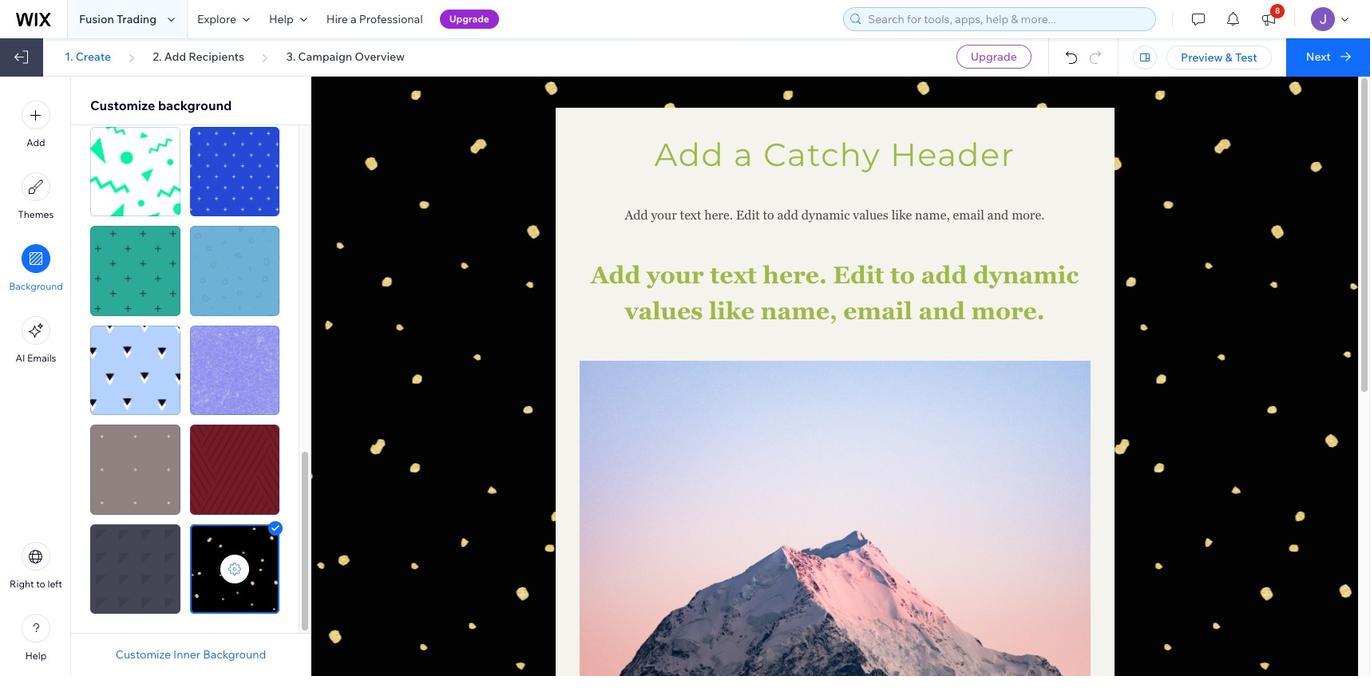 Task type: vqa. For each thing, say whether or not it's contained in the screenshot.
Sidebar element at left
no



Task type: locate. For each thing, give the bounding box(es) containing it.
name,
[[915, 208, 950, 223], [761, 297, 838, 325]]

help button down right to left
[[22, 614, 50, 662]]

ai emails
[[16, 352, 56, 364]]

1 vertical spatial here.
[[763, 261, 827, 289]]

0 vertical spatial add your text here. edit to add dynamic values like name, email and more.
[[625, 208, 1045, 223]]

0 horizontal spatial a
[[351, 12, 357, 26]]

a
[[351, 12, 357, 26], [734, 135, 754, 174]]

1 vertical spatial dynamic
[[973, 261, 1079, 289]]

1 horizontal spatial values
[[853, 208, 889, 223]]

customize inner background
[[116, 648, 266, 662]]

themes button
[[18, 173, 54, 220]]

1 vertical spatial background
[[203, 648, 266, 662]]

1 horizontal spatial text
[[710, 261, 757, 289]]

0 horizontal spatial upgrade
[[449, 13, 489, 25]]

1. create
[[65, 50, 111, 64]]

1 horizontal spatial like
[[892, 208, 912, 223]]

0 horizontal spatial text
[[680, 208, 702, 223]]

0 horizontal spatial to
[[36, 578, 45, 590]]

1 vertical spatial values
[[625, 297, 703, 325]]

1 horizontal spatial background
[[203, 648, 266, 662]]

8
[[1275, 6, 1280, 16]]

8 button
[[1251, 0, 1287, 38]]

3.
[[286, 50, 296, 64]]

values
[[853, 208, 889, 223], [625, 297, 703, 325]]

add
[[164, 50, 186, 64], [655, 135, 724, 174], [27, 137, 45, 149], [625, 208, 648, 223], [591, 261, 641, 289]]

1 vertical spatial help
[[25, 650, 47, 662]]

0 horizontal spatial name,
[[761, 297, 838, 325]]

help button
[[260, 0, 317, 38], [22, 614, 50, 662]]

0 horizontal spatial add
[[778, 208, 799, 223]]

Search for tools, apps, help & more... field
[[863, 8, 1151, 30]]

0 horizontal spatial help
[[25, 650, 47, 662]]

0 vertical spatial email
[[953, 208, 985, 223]]

help down right to left
[[25, 650, 47, 662]]

0 vertical spatial edit
[[736, 208, 760, 223]]

background right inner
[[203, 648, 266, 662]]

and inside add your text here. edit to add dynamic values like name, email and more.
[[919, 297, 965, 325]]

customize for customize background
[[90, 97, 155, 113]]

0 vertical spatial upgrade button
[[440, 10, 499, 29]]

0 vertical spatial help
[[269, 12, 294, 26]]

0 horizontal spatial edit
[[736, 208, 760, 223]]

like
[[892, 208, 912, 223], [709, 297, 755, 325]]

0 vertical spatial help button
[[260, 0, 317, 38]]

upgrade down search for tools, apps, help & more... field
[[971, 50, 1017, 64]]

0 vertical spatial here.
[[705, 208, 733, 223]]

1 vertical spatial add your text here. edit to add dynamic values like name, email and more.
[[591, 261, 1085, 325]]

1 vertical spatial a
[[734, 135, 754, 174]]

add inside button
[[27, 137, 45, 149]]

0 horizontal spatial values
[[625, 297, 703, 325]]

upgrade right professional
[[449, 13, 489, 25]]

test
[[1235, 50, 1258, 65]]

0 vertical spatial to
[[763, 208, 774, 223]]

1.
[[65, 50, 73, 64]]

fusion
[[79, 12, 114, 26]]

0 vertical spatial a
[[351, 12, 357, 26]]

0 horizontal spatial email
[[844, 297, 913, 325]]

upgrade button down search for tools, apps, help & more... field
[[957, 45, 1032, 69]]

email
[[953, 208, 985, 223], [844, 297, 913, 325]]

3. campaign overview
[[286, 50, 405, 64]]

1 vertical spatial like
[[709, 297, 755, 325]]

recipients
[[189, 50, 244, 64]]

2. add recipients link
[[153, 50, 244, 64]]

1 vertical spatial and
[[919, 297, 965, 325]]

dynamic
[[802, 208, 850, 223], [973, 261, 1079, 289]]

a right hire
[[351, 12, 357, 26]]

fusion trading
[[79, 12, 157, 26]]

1 vertical spatial help button
[[22, 614, 50, 662]]

2 horizontal spatial to
[[891, 261, 915, 289]]

customize for customize inner background
[[116, 648, 171, 662]]

0 horizontal spatial like
[[709, 297, 755, 325]]

upgrade button right professional
[[440, 10, 499, 29]]

a left the catchy
[[734, 135, 754, 174]]

1 horizontal spatial upgrade button
[[957, 45, 1032, 69]]

create
[[76, 50, 111, 64]]

left
[[47, 578, 62, 590]]

customize down create
[[90, 97, 155, 113]]

1 horizontal spatial dynamic
[[973, 261, 1079, 289]]

0 vertical spatial upgrade
[[449, 13, 489, 25]]

customize
[[90, 97, 155, 113], [116, 648, 171, 662]]

add button
[[22, 101, 50, 149]]

2.
[[153, 50, 162, 64]]

1 horizontal spatial add
[[921, 261, 967, 289]]

here.
[[705, 208, 733, 223], [763, 261, 827, 289]]

upgrade button
[[440, 10, 499, 29], [957, 45, 1032, 69]]

1 vertical spatial customize
[[116, 648, 171, 662]]

ai emails button
[[16, 316, 56, 364]]

1 vertical spatial text
[[710, 261, 757, 289]]

inner
[[173, 648, 200, 662]]

your
[[651, 208, 677, 223], [647, 261, 704, 289]]

add a catchy header
[[655, 135, 1015, 174]]

a for catchy
[[734, 135, 754, 174]]

header
[[891, 135, 1015, 174]]

add
[[778, 208, 799, 223], [921, 261, 967, 289]]

themes
[[18, 208, 54, 220]]

1 vertical spatial upgrade
[[971, 50, 1017, 64]]

more. inside add your text here. edit to add dynamic values like name, email and more.
[[972, 297, 1045, 325]]

1 vertical spatial your
[[647, 261, 704, 289]]

1 horizontal spatial help button
[[260, 0, 317, 38]]

more.
[[1012, 208, 1045, 223], [972, 297, 1045, 325]]

background
[[9, 280, 63, 292], [203, 648, 266, 662]]

background up ai emails button
[[9, 280, 63, 292]]

to
[[763, 208, 774, 223], [891, 261, 915, 289], [36, 578, 45, 590]]

0 horizontal spatial dynamic
[[802, 208, 850, 223]]

0 vertical spatial values
[[853, 208, 889, 223]]

0 vertical spatial customize
[[90, 97, 155, 113]]

1 vertical spatial email
[[844, 297, 913, 325]]

0 vertical spatial like
[[892, 208, 912, 223]]

help up the 3.
[[269, 12, 294, 26]]

0 vertical spatial add
[[778, 208, 799, 223]]

1 horizontal spatial help
[[269, 12, 294, 26]]

0 vertical spatial and
[[988, 208, 1009, 223]]

help
[[269, 12, 294, 26], [25, 650, 47, 662]]

1 vertical spatial edit
[[833, 261, 884, 289]]

help button up the 3.
[[260, 0, 317, 38]]

1 horizontal spatial to
[[763, 208, 774, 223]]

edit
[[736, 208, 760, 223], [833, 261, 884, 289]]

hire
[[327, 12, 348, 26]]

0 vertical spatial more.
[[1012, 208, 1045, 223]]

add your text here. edit to add dynamic values like name, email and more.
[[625, 208, 1045, 223], [591, 261, 1085, 325]]

and
[[988, 208, 1009, 223], [919, 297, 965, 325]]

0 horizontal spatial help button
[[22, 614, 50, 662]]

1. create link
[[65, 50, 111, 64]]

1 horizontal spatial a
[[734, 135, 754, 174]]

1 vertical spatial more.
[[972, 297, 1045, 325]]

upgrade
[[449, 13, 489, 25], [971, 50, 1017, 64]]

emails
[[27, 352, 56, 364]]

customize left inner
[[116, 648, 171, 662]]

1 vertical spatial add
[[921, 261, 967, 289]]

1 vertical spatial upgrade button
[[957, 45, 1032, 69]]

0 vertical spatial name,
[[915, 208, 950, 223]]

text
[[680, 208, 702, 223], [710, 261, 757, 289]]

0 horizontal spatial and
[[919, 297, 965, 325]]

2 vertical spatial to
[[36, 578, 45, 590]]

0 horizontal spatial background
[[9, 280, 63, 292]]



Task type: describe. For each thing, give the bounding box(es) containing it.
1 horizontal spatial edit
[[833, 261, 884, 289]]

to inside button
[[36, 578, 45, 590]]

1 horizontal spatial name,
[[915, 208, 950, 223]]

1 horizontal spatial upgrade
[[971, 50, 1017, 64]]

customize inner background button
[[116, 648, 266, 662]]

next
[[1306, 50, 1331, 64]]

add inside add your text here. edit to add dynamic values like name, email and more.
[[921, 261, 967, 289]]

professional
[[359, 12, 423, 26]]

trading
[[117, 12, 157, 26]]

campaign
[[298, 50, 352, 64]]

hire a professional
[[327, 12, 423, 26]]

&
[[1226, 50, 1233, 65]]

preview & test
[[1181, 50, 1258, 65]]

3. campaign overview link
[[286, 50, 405, 64]]

2. add recipients
[[153, 50, 244, 64]]

preview
[[1181, 50, 1223, 65]]

a for professional
[[351, 12, 357, 26]]

0 vertical spatial text
[[680, 208, 702, 223]]

explore
[[197, 12, 236, 26]]

1 horizontal spatial here.
[[763, 261, 827, 289]]

1 horizontal spatial email
[[953, 208, 985, 223]]

next button
[[1286, 38, 1370, 77]]

1 vertical spatial to
[[891, 261, 915, 289]]

0 horizontal spatial upgrade button
[[440, 10, 499, 29]]

background
[[158, 97, 232, 113]]

0 vertical spatial your
[[651, 208, 677, 223]]

1 vertical spatial name,
[[761, 297, 838, 325]]

0 vertical spatial background
[[9, 280, 63, 292]]

preview & test button
[[1167, 46, 1272, 69]]

catchy
[[764, 135, 881, 174]]

right to left button
[[10, 542, 62, 590]]

background button
[[9, 244, 63, 292]]

overview
[[355, 50, 405, 64]]

right to left
[[10, 578, 62, 590]]

0 vertical spatial dynamic
[[802, 208, 850, 223]]

hire a professional link
[[317, 0, 433, 38]]

like inside add your text here. edit to add dynamic values like name, email and more.
[[709, 297, 755, 325]]

right
[[10, 578, 34, 590]]

ai
[[16, 352, 25, 364]]

email inside add your text here. edit to add dynamic values like name, email and more.
[[844, 297, 913, 325]]

0 horizontal spatial here.
[[705, 208, 733, 223]]

text inside add your text here. edit to add dynamic values like name, email and more.
[[710, 261, 757, 289]]

customize background
[[90, 97, 232, 113]]

1 horizontal spatial and
[[988, 208, 1009, 223]]



